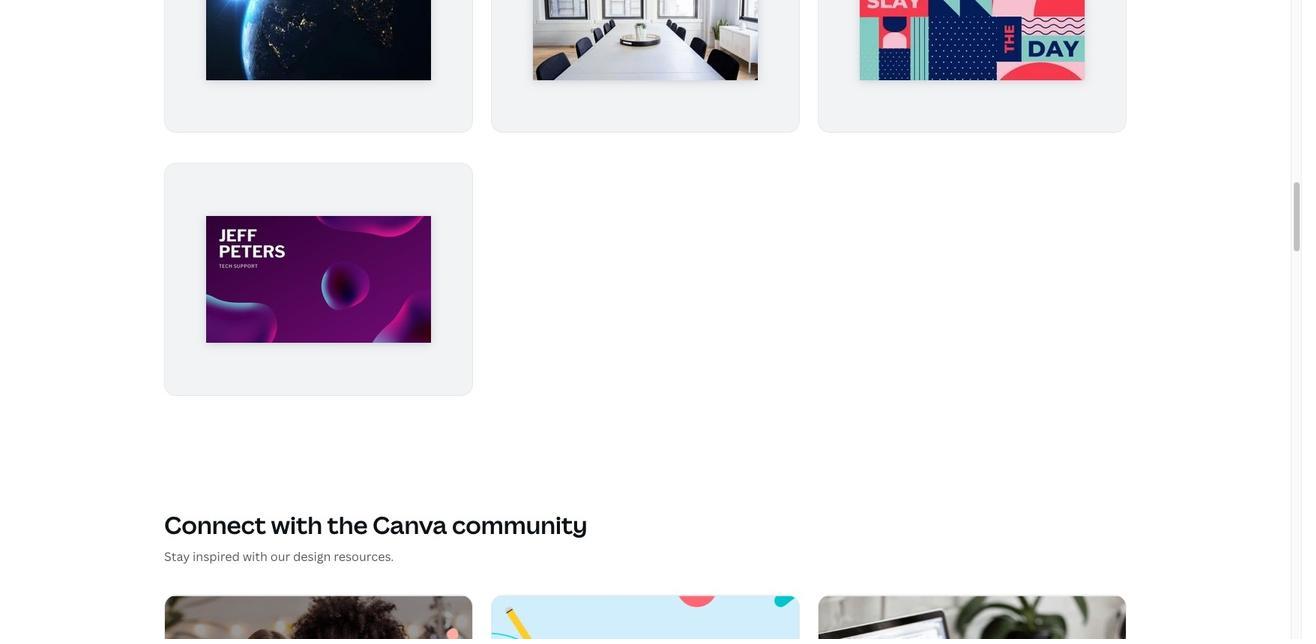 Task type: describe. For each thing, give the bounding box(es) containing it.
violet gradient blob virtual background image
[[206, 216, 431, 343]]

pink red blue aqua geometric slay the day virtual background image
[[860, 0, 1085, 80]]

community
[[452, 508, 588, 541]]

professional bright office virtual background image
[[533, 0, 758, 80]]

design
[[293, 548, 331, 565]]

inspired
[[193, 548, 240, 565]]

the
[[327, 508, 368, 541]]

canva
[[373, 508, 447, 541]]

blog articles image
[[819, 595, 1127, 639]]

connect
[[164, 508, 266, 541]]



Task type: vqa. For each thing, say whether or not it's contained in the screenshot.
list
no



Task type: locate. For each thing, give the bounding box(es) containing it.
our
[[271, 548, 290, 565]]

1 vertical spatial with
[[243, 548, 268, 565]]

resources.
[[334, 548, 394, 565]]

1 horizontal spatial with
[[271, 508, 323, 541]]

stay
[[164, 548, 190, 565]]

with up design
[[271, 508, 323, 541]]

with
[[271, 508, 323, 541], [243, 548, 268, 565]]

connect with the canva community stay inspired with our design resources.
[[164, 508, 588, 565]]

outer space video virtual background image
[[206, 0, 431, 80]]

0 vertical spatial with
[[271, 508, 323, 541]]

with left our
[[243, 548, 268, 565]]

watch design school image
[[492, 595, 800, 639]]

0 horizontal spatial with
[[243, 548, 268, 565]]

design circle image
[[165, 595, 473, 639]]



